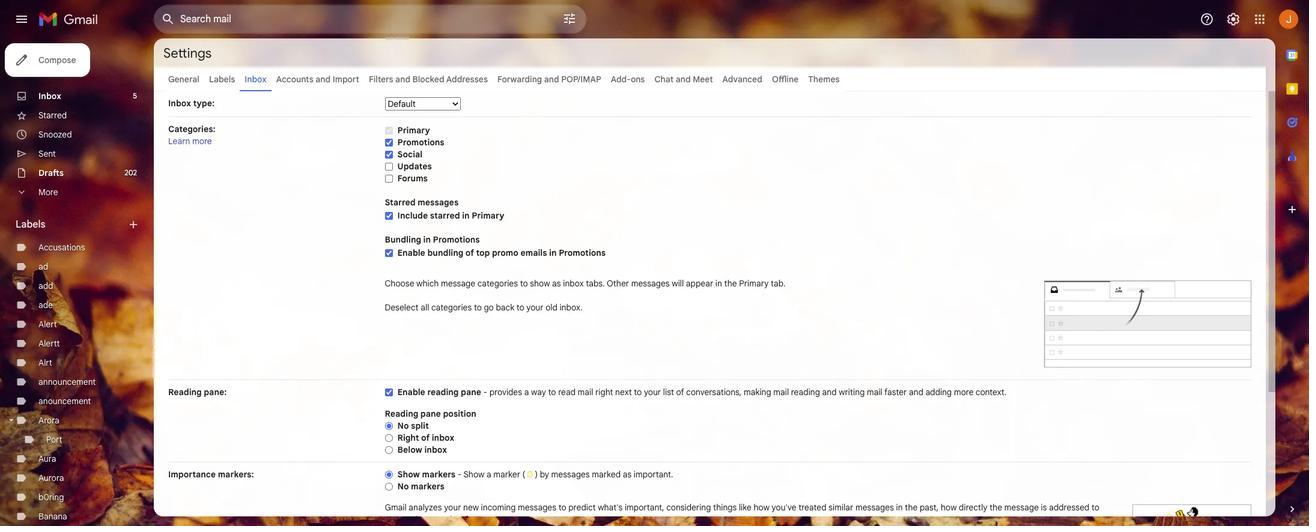 Task type: describe. For each thing, give the bounding box(es) containing it.
labels link
[[209, 74, 235, 85]]

compose button
[[5, 43, 90, 77]]

alert link
[[38, 319, 57, 330]]

starred for starred link
[[38, 110, 67, 121]]

0 vertical spatial of
[[465, 248, 474, 258]]

)
[[535, 469, 538, 480]]

advanced
[[722, 74, 762, 85]]

markers for show
[[422, 469, 456, 480]]

pop/imap
[[561, 74, 601, 85]]

messages up starred
[[418, 197, 459, 208]]

enable for enable bundling of top promo emails in promotions
[[397, 248, 425, 258]]

context.
[[976, 387, 1007, 398]]

accounts and import
[[276, 74, 359, 85]]

1 horizontal spatial inbox
[[168, 98, 191, 109]]

markers for no
[[411, 481, 444, 492]]

banana link
[[38, 511, 67, 522]]

add-
[[611, 74, 631, 85]]

right
[[397, 433, 419, 443]]

Below inbox radio
[[385, 446, 393, 455]]

importance
[[168, 469, 216, 480]]

to right way
[[548, 387, 556, 398]]

and right faster
[[909, 387, 923, 398]]

labels for labels heading
[[16, 219, 45, 231]]

1 how from the left
[[754, 502, 770, 513]]

1 vertical spatial inbox
[[432, 433, 454, 443]]

alertt
[[38, 338, 60, 349]]

tab.
[[771, 278, 786, 289]]

port
[[46, 434, 62, 445]]

anouncement link
[[38, 396, 91, 407]]

updates
[[397, 161, 432, 172]]

position
[[443, 409, 476, 419]]

2 horizontal spatial the
[[990, 502, 1002, 513]]

alrt
[[38, 357, 52, 368]]

below inbox
[[397, 445, 447, 455]]

to right back at the left bottom of page
[[517, 302, 524, 313]]

forwarding and pop/imap link
[[497, 74, 601, 85]]

adding
[[926, 387, 952, 398]]

0 horizontal spatial inbox link
[[38, 91, 61, 102]]

0 vertical spatial as
[[552, 278, 561, 289]]

other
[[442, 514, 463, 525]]

markers:
[[218, 469, 254, 480]]

messages up learn more
[[518, 502, 556, 513]]

aura link
[[38, 454, 56, 464]]

offline link
[[772, 74, 799, 85]]

no markers
[[397, 481, 444, 492]]

message inside gmail analyzes your new incoming messages to predict what's important, considering things like how you've treated similar messages in the past, how directly the message is addressed to you, and many other factors.
[[1004, 502, 1039, 513]]

2 vertical spatial promotions
[[559, 248, 606, 258]]

gmail
[[385, 502, 407, 513]]

enable for enable reading pane - provides a way to read mail right next to your list of conversations, making mail reading and writing mail faster and adding more context.
[[397, 387, 425, 398]]

bundling
[[385, 234, 421, 245]]

drafts
[[38, 168, 64, 178]]

bundling in promotions
[[385, 234, 480, 245]]

social
[[397, 149, 422, 160]]

add link
[[38, 281, 53, 291]]

labels heading
[[16, 219, 127, 231]]

Updates checkbox
[[385, 162, 393, 171]]

accusations
[[38, 242, 85, 253]]

labels navigation
[[0, 38, 154, 526]]

0 vertical spatial inbox
[[563, 278, 584, 289]]

announcement
[[38, 377, 96, 387]]

show
[[530, 278, 550, 289]]

5
[[133, 91, 137, 100]]

filters and blocked addresses
[[369, 74, 488, 85]]

blocked
[[412, 74, 444, 85]]

1 vertical spatial a
[[487, 469, 491, 480]]

No markers radio
[[385, 482, 393, 491]]

1 horizontal spatial inbox link
[[245, 74, 267, 85]]

alertt link
[[38, 338, 60, 349]]

is
[[1041, 502, 1047, 513]]

addresses
[[446, 74, 488, 85]]

0 horizontal spatial of
[[421, 433, 430, 443]]

emails
[[521, 248, 547, 258]]

list
[[663, 387, 674, 398]]

pane:
[[204, 387, 227, 398]]

split
[[411, 421, 429, 431]]

reading pane position
[[385, 409, 476, 419]]

to left the show
[[520, 278, 528, 289]]

addressed
[[1049, 502, 1090, 513]]

drafts link
[[38, 168, 64, 178]]

add-ons link
[[611, 74, 645, 85]]

starred messages
[[385, 197, 459, 208]]

to left the predict
[[559, 502, 566, 513]]

more
[[38, 187, 58, 198]]

alrt link
[[38, 357, 52, 368]]

forwarding
[[497, 74, 542, 85]]

type:
[[193, 98, 215, 109]]

2 show from the left
[[463, 469, 484, 480]]

in right appear
[[715, 278, 722, 289]]

1 vertical spatial pane
[[420, 409, 441, 419]]

marked
[[592, 469, 621, 480]]

2 horizontal spatial more
[[954, 387, 974, 398]]

ons
[[631, 74, 645, 85]]

202
[[125, 168, 137, 177]]

enable reading pane - provides a way to read mail right next to your list of conversations, making mail reading and writing mail faster and adding more context.
[[397, 387, 1007, 398]]

Primary checkbox
[[385, 126, 393, 135]]

to right addressed
[[1092, 502, 1099, 513]]

ad link
[[38, 261, 48, 272]]

starred
[[430, 210, 460, 221]]

things
[[713, 502, 737, 513]]

considering
[[666, 502, 711, 513]]

inbox.
[[560, 302, 582, 313]]

accusations link
[[38, 242, 85, 253]]

new
[[463, 502, 479, 513]]

right of inbox
[[397, 433, 454, 443]]

1 horizontal spatial -
[[483, 387, 487, 398]]

0 vertical spatial a
[[524, 387, 529, 398]]

0 horizontal spatial the
[[724, 278, 737, 289]]

in right emails
[[549, 248, 557, 258]]

choose
[[385, 278, 414, 289]]

2 mail from the left
[[773, 387, 789, 398]]

you've
[[772, 502, 796, 513]]

accounts and import link
[[276, 74, 359, 85]]

go
[[484, 302, 494, 313]]

messages right similar
[[855, 502, 894, 513]]

and left writing
[[822, 387, 837, 398]]

what's
[[598, 502, 623, 513]]

general
[[168, 74, 199, 85]]

1 vertical spatial learn more link
[[496, 514, 540, 525]]

promo
[[492, 248, 518, 258]]

2 how from the left
[[941, 502, 957, 513]]

1 horizontal spatial more
[[520, 514, 540, 525]]

writing
[[839, 387, 865, 398]]

appear
[[686, 278, 713, 289]]

learn inside categories: learn more
[[168, 136, 190, 147]]

importance markers:
[[168, 469, 254, 480]]

Enable bundling of top promo emails in Promotions checkbox
[[385, 249, 393, 258]]

main menu image
[[14, 12, 29, 26]]

1 vertical spatial promotions
[[433, 234, 480, 245]]

2 horizontal spatial of
[[676, 387, 684, 398]]

in right starred
[[462, 210, 470, 221]]

by
[[540, 469, 549, 480]]

tabs.
[[586, 278, 605, 289]]



Task type: locate. For each thing, give the bounding box(es) containing it.
Social checkbox
[[385, 150, 393, 159]]

mail left faster
[[867, 387, 882, 398]]

inbox link right labels link
[[245, 74, 267, 85]]

link to an instructional video for priority inbox image
[[1132, 505, 1251, 526]]

learn down categories:
[[168, 136, 190, 147]]

predict
[[568, 502, 596, 513]]

reading up no split
[[385, 409, 418, 419]]

your left old
[[526, 302, 543, 313]]

as
[[552, 278, 561, 289], [623, 469, 632, 480]]

2 enable from the top
[[397, 387, 425, 398]]

snoozed
[[38, 129, 72, 140]]

starred
[[38, 110, 67, 121], [385, 197, 416, 208]]

chat and meet
[[654, 74, 713, 85]]

labels for labels link
[[209, 74, 235, 85]]

0 vertical spatial inbox link
[[245, 74, 267, 85]]

mail right making
[[773, 387, 789, 398]]

1 vertical spatial learn
[[496, 514, 518, 525]]

enable up reading pane position
[[397, 387, 425, 398]]

None checkbox
[[385, 388, 393, 397]]

themes
[[808, 74, 840, 85]]

reading for reading pane position
[[385, 409, 418, 419]]

2 horizontal spatial inbox
[[245, 74, 267, 85]]

0 vertical spatial markers
[[422, 469, 456, 480]]

3 mail from the left
[[867, 387, 882, 398]]

0 vertical spatial categories
[[477, 278, 518, 289]]

Forums checkbox
[[385, 174, 393, 183]]

categories up back at the left bottom of page
[[477, 278, 518, 289]]

top
[[476, 248, 490, 258]]

0 vertical spatial starred
[[38, 110, 67, 121]]

reading left pane:
[[168, 387, 202, 398]]

Right of inbox radio
[[385, 434, 393, 443]]

inbox type:
[[168, 98, 215, 109]]

inbox down right of inbox
[[424, 445, 447, 455]]

1 horizontal spatial your
[[526, 302, 543, 313]]

as right marked
[[623, 469, 632, 480]]

sent link
[[38, 148, 56, 159]]

0 vertical spatial your
[[526, 302, 543, 313]]

compose
[[38, 55, 76, 65]]

2 vertical spatial primary
[[739, 278, 769, 289]]

0 horizontal spatial how
[[754, 502, 770, 513]]

0 vertical spatial -
[[483, 387, 487, 398]]

pane up position
[[461, 387, 481, 398]]

incoming
[[481, 502, 516, 513]]

0 vertical spatial pane
[[461, 387, 481, 398]]

more button
[[0, 183, 144, 202]]

settings image
[[1226, 12, 1241, 26]]

0 vertical spatial labels
[[209, 74, 235, 85]]

inbox link
[[245, 74, 267, 85], [38, 91, 61, 102]]

0 vertical spatial promotions
[[397, 137, 444, 148]]

anouncement
[[38, 396, 91, 407]]

1 mail from the left
[[578, 387, 593, 398]]

1 horizontal spatial primary
[[472, 210, 504, 221]]

0 horizontal spatial learn more link
[[168, 136, 212, 147]]

1 vertical spatial inbox link
[[38, 91, 61, 102]]

snoozed link
[[38, 129, 72, 140]]

to right next
[[634, 387, 642, 398]]

- up other
[[458, 469, 462, 480]]

messages right by
[[551, 469, 590, 480]]

markers up no markers
[[422, 469, 456, 480]]

reading up reading pane position
[[427, 387, 459, 398]]

the left past, on the bottom of page
[[905, 502, 918, 513]]

and left import at the top of page
[[316, 74, 331, 85]]

reading left writing
[[791, 387, 820, 398]]

2 horizontal spatial mail
[[867, 387, 882, 398]]

1 enable from the top
[[397, 248, 425, 258]]

in inside gmail analyzes your new incoming messages to predict what's important, considering things like how you've treated similar messages in the past, how directly the message is addressed to you, and many other factors.
[[896, 502, 903, 513]]

primary up social
[[397, 125, 430, 136]]

include
[[397, 210, 428, 221]]

1 horizontal spatial as
[[623, 469, 632, 480]]

of left "top"
[[465, 248, 474, 258]]

primary up "top"
[[472, 210, 504, 221]]

0 horizontal spatial labels
[[16, 219, 45, 231]]

0 horizontal spatial message
[[441, 278, 475, 289]]

to left go
[[474, 302, 482, 313]]

how right the like
[[754, 502, 770, 513]]

1 horizontal spatial mail
[[773, 387, 789, 398]]

starred up include starred in primary option
[[385, 197, 416, 208]]

a left marker
[[487, 469, 491, 480]]

in
[[462, 210, 470, 221], [423, 234, 431, 245], [549, 248, 557, 258], [715, 278, 722, 289], [896, 502, 903, 513]]

0 vertical spatial primary
[[397, 125, 430, 136]]

1 vertical spatial -
[[458, 469, 462, 480]]

ade
[[38, 300, 53, 311]]

1 vertical spatial categories
[[431, 302, 472, 313]]

no for no split
[[397, 421, 409, 431]]

deselect all categories to go back to your old inbox.
[[385, 302, 582, 313]]

filters
[[369, 74, 393, 85]]

-
[[483, 387, 487, 398], [458, 469, 462, 480]]

accounts
[[276, 74, 313, 85]]

port link
[[46, 434, 62, 445]]

1 reading from the left
[[427, 387, 459, 398]]

as right the show
[[552, 278, 561, 289]]

enable bundling of top promo emails in promotions
[[397, 248, 606, 258]]

inbox left tabs.
[[563, 278, 584, 289]]

pane up "split"
[[420, 409, 441, 419]]

0 horizontal spatial as
[[552, 278, 561, 289]]

no right no markers option at the bottom of the page
[[397, 481, 409, 492]]

a left way
[[524, 387, 529, 398]]

similar
[[829, 502, 853, 513]]

2 vertical spatial more
[[520, 514, 540, 525]]

No split radio
[[385, 422, 393, 431]]

the right directly
[[990, 502, 1002, 513]]

1 horizontal spatial a
[[524, 387, 529, 398]]

learn more link down incoming on the left bottom of the page
[[496, 514, 540, 525]]

no up right
[[397, 421, 409, 431]]

1 vertical spatial message
[[1004, 502, 1039, 513]]

0 horizontal spatial starred
[[38, 110, 67, 121]]

show up no markers
[[397, 469, 420, 480]]

your up other
[[444, 502, 461, 513]]

2 vertical spatial of
[[421, 433, 430, 443]]

1 show from the left
[[397, 469, 420, 480]]

0 horizontal spatial more
[[192, 136, 212, 147]]

1 vertical spatial enable
[[397, 387, 425, 398]]

1 no from the top
[[397, 421, 409, 431]]

your left list
[[644, 387, 661, 398]]

1 horizontal spatial labels
[[209, 74, 235, 85]]

1 vertical spatial reading
[[385, 409, 418, 419]]

like
[[739, 502, 752, 513]]

inbox right labels link
[[245, 74, 267, 85]]

deselect
[[385, 302, 419, 313]]

which
[[416, 278, 439, 289]]

learn down incoming on the left bottom of the page
[[496, 514, 518, 525]]

1 horizontal spatial of
[[465, 248, 474, 258]]

more down categories:
[[192, 136, 212, 147]]

markers up analyzes
[[411, 481, 444, 492]]

chat
[[654, 74, 674, 85]]

starred up snoozed at the left of the page
[[38, 110, 67, 121]]

0 horizontal spatial mail
[[578, 387, 593, 398]]

0 horizontal spatial pane
[[420, 409, 441, 419]]

0 vertical spatial no
[[397, 421, 409, 431]]

and right the chat
[[676, 74, 691, 85]]

0 vertical spatial message
[[441, 278, 475, 289]]

1 horizontal spatial learn
[[496, 514, 518, 525]]

2 reading from the left
[[791, 387, 820, 398]]

markers
[[422, 469, 456, 480], [411, 481, 444, 492]]

inbox link up starred link
[[38, 91, 61, 102]]

1 horizontal spatial how
[[941, 502, 957, 513]]

1 horizontal spatial pane
[[461, 387, 481, 398]]

reading for reading pane:
[[168, 387, 202, 398]]

b0ring
[[38, 492, 64, 503]]

show markers - show a marker (
[[397, 469, 528, 480]]

inbox inside labels navigation
[[38, 91, 61, 102]]

more right adding
[[954, 387, 974, 398]]

0 horizontal spatial a
[[487, 469, 491, 480]]

advanced link
[[722, 74, 762, 85]]

how right past, on the bottom of page
[[941, 502, 957, 513]]

and right you,
[[403, 514, 417, 525]]

1 horizontal spatial categories
[[477, 278, 518, 289]]

bundling
[[427, 248, 463, 258]]

advanced search options image
[[558, 7, 582, 31]]

categories right the all
[[431, 302, 472, 313]]

message left is
[[1004, 502, 1039, 513]]

more down )
[[520, 514, 540, 525]]

labels up type:
[[209, 74, 235, 85]]

0 horizontal spatial show
[[397, 469, 420, 480]]

b0ring link
[[38, 492, 64, 503]]

forwarding and pop/imap
[[497, 74, 601, 85]]

inbox up below inbox
[[432, 433, 454, 443]]

labels down the more
[[16, 219, 45, 231]]

old
[[546, 302, 557, 313]]

1 vertical spatial starred
[[385, 197, 416, 208]]

1 horizontal spatial reading
[[385, 409, 418, 419]]

None search field
[[154, 5, 586, 34]]

general link
[[168, 74, 199, 85]]

starred link
[[38, 110, 67, 121]]

1 vertical spatial your
[[644, 387, 661, 398]]

in left past, on the bottom of page
[[896, 502, 903, 513]]

2 horizontal spatial your
[[644, 387, 661, 398]]

promotions up choose which message categories to show as inbox tabs. other messages will appear in the primary tab.
[[559, 248, 606, 258]]

0 horizontal spatial -
[[458, 469, 462, 480]]

of up below inbox
[[421, 433, 430, 443]]

support image
[[1200, 12, 1214, 26]]

faster
[[884, 387, 907, 398]]

categories: learn more
[[168, 124, 216, 147]]

starred for starred messages
[[385, 197, 416, 208]]

alert
[[38, 319, 57, 330]]

0 horizontal spatial learn
[[168, 136, 190, 147]]

1 horizontal spatial the
[[905, 502, 918, 513]]

and
[[316, 74, 331, 85], [395, 74, 410, 85], [544, 74, 559, 85], [676, 74, 691, 85], [822, 387, 837, 398], [909, 387, 923, 398], [403, 514, 417, 525]]

the right appear
[[724, 278, 737, 289]]

0 vertical spatial enable
[[397, 248, 425, 258]]

enable down bundling
[[397, 248, 425, 258]]

1 vertical spatial as
[[623, 469, 632, 480]]

1 vertical spatial more
[[954, 387, 974, 398]]

0 vertical spatial learn
[[168, 136, 190, 147]]

more inside categories: learn more
[[192, 136, 212, 147]]

message right which
[[441, 278, 475, 289]]

2 no from the top
[[397, 481, 409, 492]]

1 horizontal spatial reading
[[791, 387, 820, 398]]

your
[[526, 302, 543, 313], [644, 387, 661, 398], [444, 502, 461, 513]]

0 horizontal spatial reading
[[168, 387, 202, 398]]

1 vertical spatial markers
[[411, 481, 444, 492]]

more
[[192, 136, 212, 147], [954, 387, 974, 398], [520, 514, 540, 525]]

primary left tab.
[[739, 278, 769, 289]]

0 vertical spatial learn more link
[[168, 136, 212, 147]]

1 vertical spatial of
[[676, 387, 684, 398]]

2 vertical spatial your
[[444, 502, 461, 513]]

arora link
[[38, 415, 59, 426]]

reading
[[168, 387, 202, 398], [385, 409, 418, 419]]

0 vertical spatial more
[[192, 136, 212, 147]]

in up bundling
[[423, 234, 431, 245]]

meet
[[693, 74, 713, 85]]

labels
[[209, 74, 235, 85], [16, 219, 45, 231]]

2 horizontal spatial primary
[[739, 278, 769, 289]]

mail
[[578, 387, 593, 398], [773, 387, 789, 398], [867, 387, 882, 398]]

no split
[[397, 421, 429, 431]]

of right list
[[676, 387, 684, 398]]

1 vertical spatial no
[[397, 481, 409, 492]]

making
[[744, 387, 771, 398]]

show left marker
[[463, 469, 484, 480]]

you,
[[385, 514, 401, 525]]

labels inside navigation
[[16, 219, 45, 231]]

offline
[[772, 74, 799, 85]]

import
[[333, 74, 359, 85]]

promotions up bundling
[[433, 234, 480, 245]]

0 horizontal spatial primary
[[397, 125, 430, 136]]

forums
[[397, 173, 428, 184]]

important,
[[625, 502, 664, 513]]

learn more link
[[168, 136, 212, 147], [496, 514, 540, 525]]

0 horizontal spatial inbox
[[38, 91, 61, 102]]

directly
[[959, 502, 987, 513]]

tab list
[[1275, 38, 1309, 483]]

- left provides at the left
[[483, 387, 487, 398]]

1 horizontal spatial learn more link
[[496, 514, 540, 525]]

mail right read
[[578, 387, 593, 398]]

1 horizontal spatial message
[[1004, 502, 1039, 513]]

the
[[724, 278, 737, 289], [905, 502, 918, 513], [990, 502, 1002, 513]]

inbox left type:
[[168, 98, 191, 109]]

important.
[[634, 469, 673, 480]]

2 vertical spatial inbox
[[424, 445, 447, 455]]

Promotions checkbox
[[385, 138, 393, 147]]

banana
[[38, 511, 67, 522]]

0 horizontal spatial categories
[[431, 302, 472, 313]]

other
[[607, 278, 629, 289]]

1 vertical spatial primary
[[472, 210, 504, 221]]

starred inside labels navigation
[[38, 110, 67, 121]]

announcement link
[[38, 377, 96, 387]]

settings
[[163, 45, 212, 61]]

your inside gmail analyzes your new incoming messages to predict what's important, considering things like how you've treated similar messages in the past, how directly the message is addressed to you, and many other factors.
[[444, 502, 461, 513]]

0 horizontal spatial reading
[[427, 387, 459, 398]]

messages left 'will'
[[631, 278, 670, 289]]

(
[[522, 469, 525, 480]]

inbox up starred link
[[38, 91, 61, 102]]

None radio
[[385, 470, 393, 479]]

and left pop/imap
[[544, 74, 559, 85]]

and right the filters
[[395, 74, 410, 85]]

conversations,
[[686, 387, 742, 398]]

right
[[595, 387, 613, 398]]

learn more link down categories:
[[168, 136, 212, 147]]

0 vertical spatial reading
[[168, 387, 202, 398]]

1 horizontal spatial show
[[463, 469, 484, 480]]

message
[[441, 278, 475, 289], [1004, 502, 1039, 513]]

no for no markers
[[397, 481, 409, 492]]

Include starred in Primary checkbox
[[385, 211, 393, 220]]

next
[[615, 387, 632, 398]]

learn more
[[496, 514, 540, 525]]

gmail image
[[38, 7, 104, 31]]

1 horizontal spatial starred
[[385, 197, 416, 208]]

search mail image
[[157, 8, 179, 30]]

1 vertical spatial labels
[[16, 219, 45, 231]]

0 horizontal spatial your
[[444, 502, 461, 513]]

arora
[[38, 415, 59, 426]]

gmail analyzes your new incoming messages to predict what's important, considering things like how you've treated similar messages in the past, how directly the message is addressed to you, and many other factors.
[[385, 502, 1099, 525]]

Search mail text field
[[180, 13, 529, 25]]

inbox
[[245, 74, 267, 85], [38, 91, 61, 102], [168, 98, 191, 109]]

analyzes
[[409, 502, 442, 513]]

promotions up social
[[397, 137, 444, 148]]

and inside gmail analyzes your new incoming messages to predict what's important, considering things like how you've treated similar messages in the past, how directly the message is addressed to you, and many other factors.
[[403, 514, 417, 525]]



Task type: vqa. For each thing, say whether or not it's contained in the screenshot.
rightmost mail
yes



